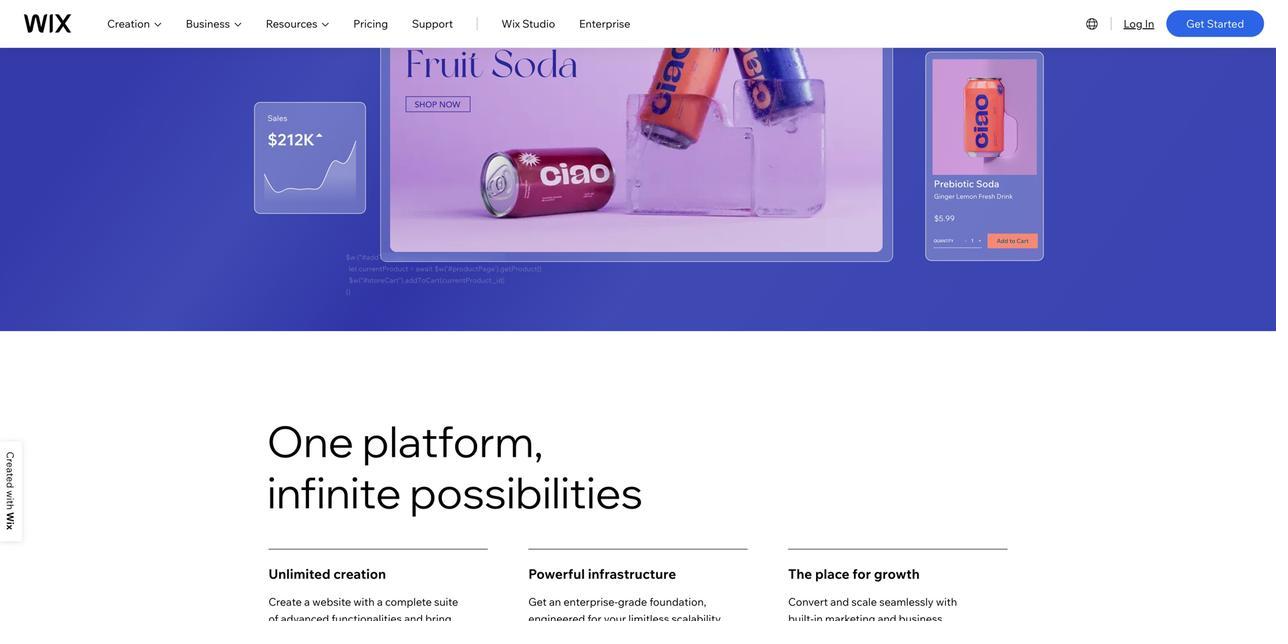 Task type: vqa. For each thing, say whether or not it's contained in the screenshot.
leftmost Get
yes



Task type: locate. For each thing, give the bounding box(es) containing it.
0 vertical spatial for
[[853, 566, 872, 582]]

infinite
[[267, 465, 402, 519]]

grade
[[618, 595, 648, 609]]

get inside "link"
[[1187, 17, 1205, 30]]

wix studio
[[502, 17, 556, 30]]

the
[[789, 566, 813, 582]]

get inside get an enterprise-grade foundation, engineered for your limitless scalabilit
[[529, 595, 547, 609]]

get an enterprise-grade foundation, engineered for your limitless scalabilit
[[529, 595, 721, 621]]

get started
[[1187, 17, 1245, 30]]

0 horizontal spatial a
[[304, 595, 310, 609]]

a
[[304, 595, 310, 609], [377, 595, 383, 609]]

support
[[412, 17, 453, 30]]

and down "seamlessly" at bottom
[[878, 612, 897, 621]]

0 horizontal spatial get
[[529, 595, 547, 609]]

for down enterprise-
[[588, 612, 602, 621]]

0 vertical spatial get
[[1187, 17, 1205, 30]]

with inside convert and scale seamlessly with built-in marketing and busines
[[937, 595, 958, 609]]

1 with from the left
[[354, 595, 375, 609]]

with up functionalities
[[354, 595, 375, 609]]

with inside create a website with a complete suite of advanced functionalities and brin
[[354, 595, 375, 609]]

foundation,
[[650, 595, 707, 609]]

complete
[[385, 595, 432, 609]]

growth
[[875, 566, 920, 582]]

and up marketing
[[831, 595, 850, 609]]

0 horizontal spatial for
[[588, 612, 602, 621]]

with
[[354, 595, 375, 609], [937, 595, 958, 609]]

get left started
[[1187, 17, 1205, 30]]

1 a from the left
[[304, 595, 310, 609]]

enterprise link
[[579, 16, 631, 32]]

scale
[[852, 595, 878, 609]]

2 horizontal spatial and
[[878, 612, 897, 621]]

and inside create a website with a complete suite of advanced functionalities and brin
[[405, 612, 423, 621]]

in
[[1146, 17, 1155, 30]]

seamlessly
[[880, 595, 934, 609]]

1 horizontal spatial get
[[1187, 17, 1205, 30]]

1 vertical spatial get
[[529, 595, 547, 609]]

one platform, infinite possibilities
[[267, 414, 643, 519]]

pricing link
[[354, 16, 388, 32]]

2 with from the left
[[937, 595, 958, 609]]

built-
[[789, 612, 814, 621]]

convert and scale seamlessly with built-in marketing and busines
[[789, 595, 958, 621]]

for up scale
[[853, 566, 872, 582]]

your
[[604, 612, 626, 621]]

creation
[[107, 17, 150, 30]]

a up functionalities
[[377, 595, 383, 609]]

get left the an in the left of the page
[[529, 595, 547, 609]]

marketing
[[826, 612, 876, 621]]

a up advanced
[[304, 595, 310, 609]]

1 horizontal spatial with
[[937, 595, 958, 609]]

business button
[[186, 16, 242, 32]]

1 horizontal spatial a
[[377, 595, 383, 609]]

with right "seamlessly" at bottom
[[937, 595, 958, 609]]

and
[[831, 595, 850, 609], [405, 612, 423, 621], [878, 612, 897, 621]]

for inside get an enterprise-grade foundation, engineered for your limitless scalabilit
[[588, 612, 602, 621]]

wix studio link
[[502, 16, 556, 32]]

pricing
[[354, 17, 388, 30]]

convert
[[789, 595, 829, 609]]

an
[[549, 595, 561, 609]]

get
[[1187, 17, 1205, 30], [529, 595, 547, 609]]

powerful infrastructure
[[529, 566, 677, 582]]

1 vertical spatial for
[[588, 612, 602, 621]]

and down 'complete'
[[405, 612, 423, 621]]

powerful
[[529, 566, 585, 582]]

0 horizontal spatial with
[[354, 595, 375, 609]]

create
[[269, 595, 302, 609]]

for
[[853, 566, 872, 582], [588, 612, 602, 621]]

0 horizontal spatial and
[[405, 612, 423, 621]]



Task type: describe. For each thing, give the bounding box(es) containing it.
resources button
[[266, 16, 330, 32]]

infrastructure
[[588, 566, 677, 582]]

created with wix image
[[7, 452, 14, 530]]

creation button
[[107, 16, 162, 32]]

wix
[[502, 17, 520, 30]]

log in link
[[1124, 16, 1155, 32]]

get for get an enterprise-grade foundation, engineered for your limitless scalabilit
[[529, 595, 547, 609]]

enterprise-
[[564, 595, 618, 609]]

advanced
[[281, 612, 329, 621]]

enterprise
[[579, 17, 631, 30]]

limitless
[[629, 612, 670, 621]]

an ecommerce site for a soda company with a sales graph and mobile checkout image
[[390, 0, 883, 252]]

support link
[[412, 16, 453, 32]]

2 a from the left
[[377, 595, 383, 609]]

create a website with a complete suite of advanced functionalities and brin
[[269, 595, 459, 621]]

1 horizontal spatial and
[[831, 595, 850, 609]]

the place for growth
[[789, 566, 920, 582]]

business
[[186, 17, 230, 30]]

place
[[816, 566, 850, 582]]

of
[[269, 612, 279, 621]]

in
[[814, 612, 823, 621]]

platform,
[[362, 414, 544, 468]]

one
[[267, 414, 354, 468]]

log
[[1124, 17, 1143, 30]]

unlimited creation
[[269, 566, 386, 582]]

engineered
[[529, 612, 586, 621]]

functionalities
[[332, 612, 402, 621]]

suite
[[434, 595, 459, 609]]

get for get started
[[1187, 17, 1205, 30]]

website
[[313, 595, 351, 609]]

creation
[[334, 566, 386, 582]]

get started link
[[1167, 10, 1265, 37]]

possibilities
[[410, 465, 643, 519]]

language selector, english selected image
[[1085, 16, 1101, 32]]

started
[[1208, 17, 1245, 30]]

1 horizontal spatial for
[[853, 566, 872, 582]]

resources
[[266, 17, 318, 30]]

log in
[[1124, 17, 1155, 30]]

unlimited
[[269, 566, 331, 582]]

studio
[[523, 17, 556, 30]]



